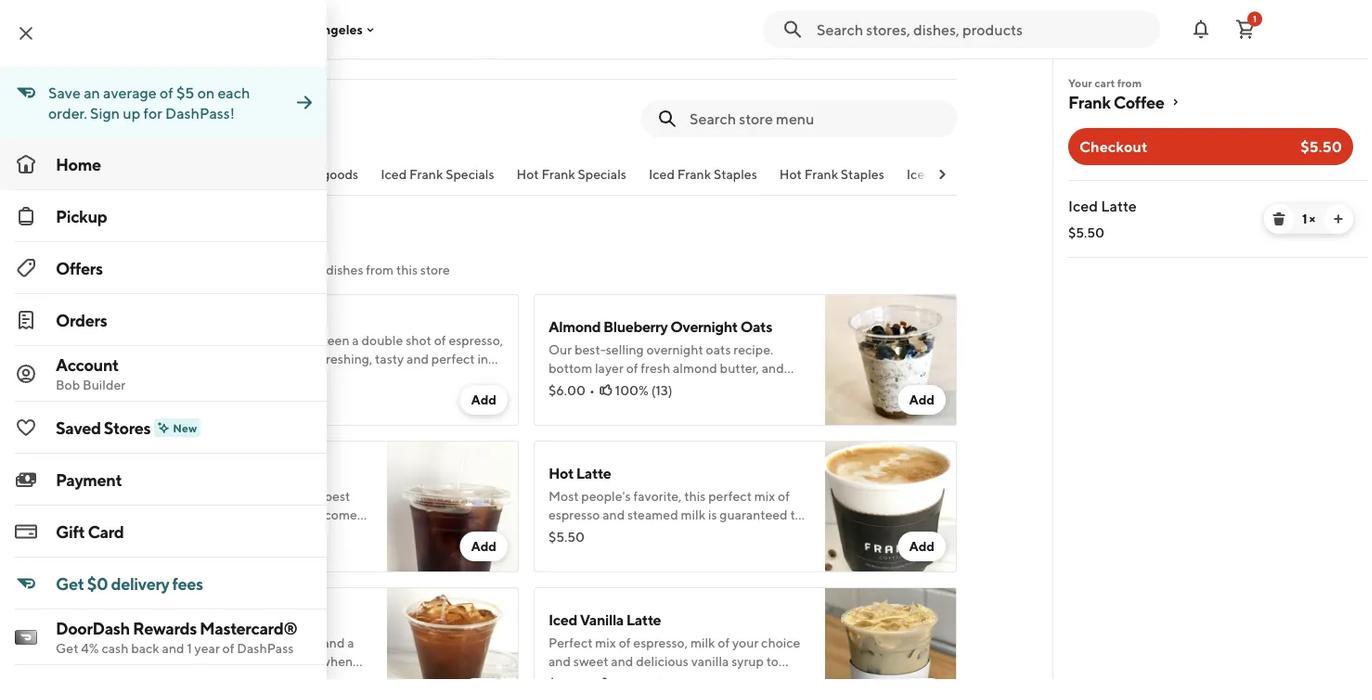 Task type: locate. For each thing, give the bounding box(es) containing it.
hot inside iced hot matcha, chai and teas button
[[935, 167, 958, 182]]

1 horizontal spatial staples
[[841, 167, 884, 182]]

dishes
[[326, 262, 363, 278]]

blueberry
[[603, 318, 668, 336]]

iced inside 'button'
[[381, 167, 407, 182]]

your cart from
[[1068, 76, 1142, 89]]

perfect up choice
[[228, 333, 271, 348]]

home link
[[0, 138, 327, 190]]

hot
[[517, 167, 539, 182], [780, 167, 802, 182], [935, 167, 958, 182], [549, 465, 574, 482]]

our iced latte is the perfect mix between a double shot of espresso, some ice and your choice of milk. refreshing, tasty and perfect in any weather. 16 oz.
[[110, 333, 503, 385]]

1 left ×
[[1302, 211, 1307, 226]]

1 inside button
[[1253, 13, 1257, 24]]

1 ×
[[1302, 211, 1315, 226]]

$6.00 •
[[549, 383, 595, 398]]

cold
[[110, 465, 142, 482]]

latte right vanilla
[[626, 611, 661, 629]]

offers
[[56, 258, 103, 278]]

1 vertical spatial 1
[[1302, 211, 1307, 226]]

$5
[[176, 84, 194, 102]]

$5.50 down some
[[110, 374, 147, 389]]

hot down item search 'search field'
[[780, 167, 802, 182]]

latte up iced
[[142, 309, 177, 326]]

add item to cart image for iced vanilla latte
[[909, 679, 935, 680]]

•
[[589, 383, 595, 398]]

frank
[[1068, 92, 1111, 112], [409, 167, 443, 182], [542, 167, 575, 182], [677, 167, 711, 182], [805, 167, 838, 182]]

1 inside doordash rewards mastercard® get 4% cash back and 1 year of dashpass
[[187, 641, 192, 656]]

full menu 7:00 am - 1:40 pm
[[96, 96, 202, 132]]

latte down • on the bottom left of page
[[576, 465, 611, 482]]

iced left scroll menu navigation right image
[[907, 167, 933, 182]]

add one to cart image
[[1331, 212, 1346, 226]]

cold brew
[[110, 465, 179, 482]]

iced up cash
[[110, 611, 139, 629]]

a
[[352, 333, 359, 348]]

perfect
[[228, 333, 271, 348], [432, 351, 475, 367]]

add button for hot latte
[[898, 532, 946, 562]]

your
[[1068, 76, 1092, 89]]

home
[[56, 154, 101, 174]]

perfect down espresso,
[[432, 351, 475, 367]]

get left 4%
[[56, 641, 78, 656]]

$5.50
[[1301, 138, 1342, 155], [1068, 225, 1105, 240], [110, 374, 147, 389], [549, 530, 585, 545]]

frank inside 'button'
[[409, 167, 443, 182]]

each
[[218, 84, 250, 102]]

and
[[1041, 167, 1063, 182], [301, 262, 323, 278], [165, 351, 187, 367], [407, 351, 429, 367], [162, 641, 184, 656]]

gift card
[[56, 522, 124, 542]]

of left $5
[[160, 84, 173, 102]]

choice
[[218, 351, 258, 367]]

1 horizontal spatial perfect
[[432, 351, 475, 367]]

hot latte image
[[825, 441, 957, 573]]

get inside 'link'
[[56, 574, 84, 594]]

2 horizontal spatial 1
[[1302, 211, 1307, 226]]

saved
[[56, 418, 101, 438]]

back
[[131, 641, 159, 656]]

2 get from the top
[[56, 641, 78, 656]]

from up the coffee
[[1117, 76, 1142, 89]]

hot for hot latte
[[549, 465, 574, 482]]

1 get from the top
[[56, 574, 84, 594]]

iced americano image
[[387, 588, 519, 680]]

get $0 delivery fees link
[[0, 558, 327, 610]]

0 horizontal spatial add item to cart image
[[471, 679, 497, 680]]

$0
[[87, 574, 108, 594]]

2 specials from the left
[[578, 167, 627, 182]]

0 horizontal spatial specials
[[446, 167, 494, 182]]

los
[[290, 22, 311, 37]]

100% (13)
[[615, 383, 673, 398]]

1 right notification bell image
[[1253, 13, 1257, 24]]

iced latte up iced
[[110, 309, 177, 326]]

0 vertical spatial iced latte
[[1068, 197, 1137, 215]]

get left $0 at bottom
[[56, 574, 84, 594]]

(13)
[[651, 383, 673, 398]]

gift card link
[[0, 506, 327, 558]]

from inside the popular items the most commonly ordered items and dishes from this store
[[366, 262, 394, 278]]

staples inside button
[[714, 167, 757, 182]]

1 button
[[1227, 11, 1264, 48]]

espresso,
[[449, 333, 503, 348]]

average
[[103, 84, 157, 102]]

payment link
[[0, 454, 327, 506]]

iced vanilla latte
[[549, 611, 661, 629]]

hot inside hot frank specials button
[[517, 167, 539, 182]]

0 vertical spatial get
[[56, 574, 84, 594]]

iced latte down teas
[[1068, 197, 1137, 215]]

1
[[1253, 13, 1257, 24], [1302, 211, 1307, 226], [187, 641, 192, 656]]

milk.
[[275, 351, 302, 367]]

4%
[[81, 641, 99, 656]]

order.
[[48, 104, 87, 122]]

1 vertical spatial perfect
[[432, 351, 475, 367]]

of left milk. on the left
[[260, 351, 272, 367]]

chai
[[1011, 167, 1038, 182]]

1 for 1
[[1253, 13, 1257, 24]]

our
[[110, 333, 134, 348]]

of right year
[[222, 641, 234, 656]]

hot for hot frank specials
[[517, 167, 539, 182]]

hot right iced frank specials
[[517, 167, 539, 182]]

bob
[[56, 377, 80, 393]]

iced frank staples button
[[649, 165, 757, 195]]

dashpass!
[[165, 104, 235, 122]]

matcha,
[[960, 167, 1008, 182]]

frank for hot frank staples
[[805, 167, 838, 182]]

of right shot
[[434, 333, 446, 348]]

0 vertical spatial 1
[[1253, 13, 1257, 24]]

iced hot matcha, chai and teas
[[907, 167, 1092, 182]]

1 horizontal spatial iced latte
[[1068, 197, 1137, 215]]

0 horizontal spatial perfect
[[228, 333, 271, 348]]

1 items, open order cart image
[[1235, 18, 1257, 40]]

0 horizontal spatial from
[[366, 262, 394, 278]]

2 add item to cart image from the left
[[909, 679, 935, 680]]

and right items
[[301, 262, 323, 278]]

of inside 'save an average of $5 on each order. sign up for dashpass!'
[[160, 84, 173, 102]]

iced
[[381, 167, 407, 182], [649, 167, 675, 182], [907, 167, 933, 182], [1068, 197, 1098, 215], [110, 309, 139, 326], [110, 611, 139, 629], [549, 611, 577, 629]]

vanilla
[[580, 611, 624, 629]]

0 vertical spatial perfect
[[228, 333, 271, 348]]

frank for iced frank specials
[[409, 167, 443, 182]]

specials inside 'button'
[[446, 167, 494, 182]]

1 for 1 ×
[[1302, 211, 1307, 226]]

notification bell image
[[1190, 18, 1212, 40]]

frank inside button
[[805, 167, 838, 182]]

1 vertical spatial from
[[366, 262, 394, 278]]

2 staples from the left
[[841, 167, 884, 182]]

hot inside hot frank staples button
[[780, 167, 802, 182]]

hot down $6.00
[[549, 465, 574, 482]]

and down rewards
[[162, 641, 184, 656]]

items
[[170, 235, 220, 259]]

1 horizontal spatial specials
[[578, 167, 627, 182]]

and down latte
[[165, 351, 187, 367]]

add for cold brew
[[471, 539, 497, 554]]

and left teas
[[1041, 167, 1063, 182]]

staples
[[714, 167, 757, 182], [841, 167, 884, 182]]

0 horizontal spatial iced latte
[[110, 309, 177, 326]]

1:40
[[155, 116, 180, 132]]

add button for cold brew
[[460, 532, 508, 562]]

1 horizontal spatial add item to cart image
[[909, 679, 935, 680]]

close image
[[15, 22, 37, 45]]

1 staples from the left
[[714, 167, 757, 182]]

hot for hot frank staples
[[780, 167, 802, 182]]

2 vertical spatial 1
[[187, 641, 192, 656]]

saved stores
[[56, 418, 151, 438]]

specials inside button
[[578, 167, 627, 182]]

0 horizontal spatial staples
[[714, 167, 757, 182]]

1 specials from the left
[[446, 167, 494, 182]]

refreshing,
[[305, 351, 372, 367]]

mastercard®
[[200, 618, 297, 638]]

frank coffee link
[[1068, 91, 1353, 113]]

staples for iced frank staples
[[714, 167, 757, 182]]

save an average of $5 on each order. sign up for dashpass! status
[[0, 67, 293, 138]]

remove item from cart image
[[1272, 212, 1287, 226]]

1 horizontal spatial 1
[[1253, 13, 1257, 24]]

some
[[110, 351, 142, 367]]

1 add item to cart image from the left
[[471, 679, 497, 680]]

iced right goods
[[381, 167, 407, 182]]

$5.50 down teas
[[1068, 225, 1105, 240]]

fees
[[172, 574, 203, 594]]

menu
[[125, 96, 165, 114]]

0 vertical spatial from
[[1117, 76, 1142, 89]]

1 left year
[[187, 641, 192, 656]]

$5.50 up ×
[[1301, 138, 1342, 155]]

1 vertical spatial iced latte
[[110, 309, 177, 326]]

am
[[126, 116, 144, 132]]

hot left matcha,
[[935, 167, 958, 182]]

get
[[56, 574, 84, 594], [56, 641, 78, 656]]

staples inside button
[[841, 167, 884, 182]]

new
[[173, 421, 197, 434]]

add item to cart image for iced americano
[[471, 679, 497, 680]]

from left this
[[366, 262, 394, 278]]

add item to cart image
[[471, 679, 497, 680], [909, 679, 935, 680]]

1 vertical spatial get
[[56, 641, 78, 656]]

get $0 delivery fees
[[56, 574, 203, 594]]

0 horizontal spatial 1
[[187, 641, 192, 656]]

latte
[[164, 333, 191, 348]]

of
[[160, 84, 173, 102], [434, 333, 446, 348], [260, 351, 272, 367], [222, 641, 234, 656]]



Task type: vqa. For each thing, say whether or not it's contained in the screenshot.
Los Angeles popup button
yes



Task type: describe. For each thing, give the bounding box(es) containing it.
card
[[88, 522, 124, 542]]

shot
[[406, 333, 432, 348]]

most
[[121, 262, 150, 278]]

sign
[[90, 104, 120, 122]]

store
[[420, 262, 450, 278]]

popular
[[96, 235, 166, 259]]

$5.50 down 'hot latte'
[[549, 530, 585, 545]]

iced vanilla latte image
[[825, 588, 957, 680]]

frank for hot frank specials
[[542, 167, 575, 182]]

doordash
[[56, 618, 130, 638]]

specials for iced frank specials
[[446, 167, 494, 182]]

hot frank staples
[[780, 167, 884, 182]]

-
[[147, 116, 153, 132]]

staples for hot frank staples
[[841, 167, 884, 182]]

goods
[[322, 167, 358, 182]]

iced down teas
[[1068, 197, 1098, 215]]

gift
[[56, 522, 85, 542]]

any
[[110, 370, 131, 385]]

on
[[197, 84, 215, 102]]

#2
[[110, 396, 127, 411]]

your
[[189, 351, 216, 367]]

and inside button
[[1041, 167, 1063, 182]]

iced frank specials button
[[381, 165, 494, 195]]

iced
[[136, 333, 162, 348]]

oats
[[740, 318, 772, 336]]

for
[[143, 104, 162, 122]]

iced up the our
[[110, 309, 139, 326]]

and inside doordash rewards mastercard® get 4% cash back and 1 year of dashpass
[[162, 641, 184, 656]]

angeles
[[314, 22, 363, 37]]

get inside doordash rewards mastercard® get 4% cash back and 1 year of dashpass
[[56, 641, 78, 656]]

baked
[[282, 167, 320, 182]]

$5.50 inside $5.50 #2 most liked
[[110, 374, 147, 389]]

most
[[129, 396, 159, 411]]

almond blueberry overnight oats
[[549, 318, 772, 336]]

of inside doordash rewards mastercard® get 4% cash back and 1 year of dashpass
[[222, 641, 234, 656]]

the
[[205, 333, 225, 348]]

coffee
[[1114, 92, 1164, 112]]

iced right hot frank specials
[[649, 167, 675, 182]]

add for hot latte
[[909, 539, 935, 554]]

dashpass
[[237, 641, 294, 656]]

$5.50 #2 most liked
[[110, 374, 193, 411]]

commonly
[[152, 262, 214, 278]]

hot frank specials
[[517, 167, 627, 182]]

oz.
[[203, 370, 220, 385]]

in
[[478, 351, 488, 367]]

iced left vanilla
[[549, 611, 577, 629]]

an
[[84, 84, 100, 102]]

pickup
[[56, 206, 107, 226]]

scroll menu navigation right image
[[935, 167, 950, 182]]

specials for hot frank specials
[[578, 167, 627, 182]]

iced frank staples
[[649, 167, 757, 182]]

popular items the most commonly ordered items and dishes from this store
[[96, 235, 450, 278]]

and down shot
[[407, 351, 429, 367]]

this
[[396, 262, 418, 278]]

iced frank specials
[[381, 167, 494, 182]]

×
[[1309, 211, 1315, 226]]

latte down checkout
[[1101, 197, 1137, 215]]

cart
[[1095, 76, 1115, 89]]

1 horizontal spatial from
[[1117, 76, 1142, 89]]

account
[[56, 355, 119, 375]]

orders
[[56, 310, 107, 330]]

100%
[[615, 383, 649, 398]]

ice
[[145, 351, 162, 367]]

baked goods
[[282, 167, 358, 182]]

teas
[[1066, 167, 1092, 182]]

$6.00
[[549, 383, 586, 398]]

items
[[266, 262, 298, 278]]

account bob builder
[[56, 355, 126, 393]]

liked
[[161, 396, 193, 411]]

up
[[123, 104, 140, 122]]

americano
[[142, 611, 213, 629]]

builder
[[83, 377, 126, 393]]

mix
[[274, 333, 295, 348]]

add button for almond blueberry overnight oats
[[898, 385, 946, 415]]

hot frank specials button
[[517, 165, 627, 195]]

cold brew image
[[387, 441, 519, 573]]

between
[[297, 333, 350, 348]]

overnight
[[670, 318, 738, 336]]

payment
[[56, 470, 122, 490]]

frank coffee
[[1068, 92, 1164, 112]]

cash
[[102, 641, 128, 656]]

add for almond blueberry overnight oats
[[909, 392, 935, 407]]

ordered
[[217, 262, 264, 278]]

is
[[194, 333, 203, 348]]

delivery
[[111, 574, 169, 594]]

almond blueberry overnight oats image
[[825, 294, 957, 426]]

year
[[195, 641, 220, 656]]

double
[[362, 333, 403, 348]]

$5.00
[[110, 530, 148, 545]]

Item Search search field
[[690, 109, 942, 129]]

weather.
[[134, 370, 185, 385]]

full
[[96, 96, 122, 114]]

save
[[48, 84, 81, 102]]

frank for iced frank staples
[[677, 167, 711, 182]]

and inside the popular items the most commonly ordered items and dishes from this store
[[301, 262, 323, 278]]

hot frank staples button
[[780, 165, 884, 195]]

checkout
[[1080, 138, 1148, 155]]



